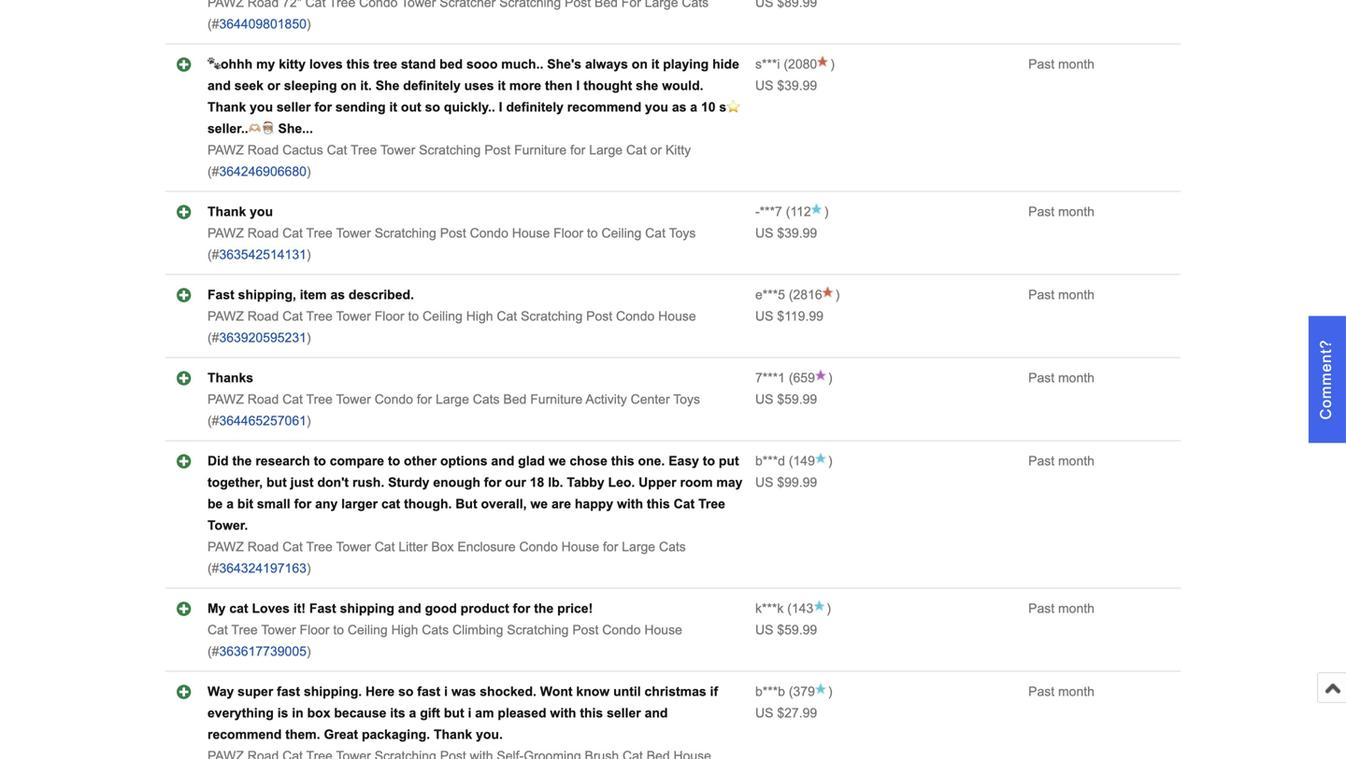 Task type: vqa. For each thing, say whether or not it's contained in the screenshot.


Task type: locate. For each thing, give the bounding box(es) containing it.
know
[[576, 685, 610, 700]]

3 month from the top
[[1058, 288, 1095, 302]]

a inside the way super fast shipping. here so fast i was shocked. wont know until christmas if everything is in box because its a gift but i am pleased with this seller and recommend them. great packaging. thank you.
[[409, 707, 416, 721]]

with down 'leo.'
[[617, 497, 643, 512]]

seller up she...
[[277, 100, 311, 114]]

enclosure
[[457, 540, 516, 555]]

road inside 'pawz road cat tree tower condo for large cats bed furniture activity center toys (#'
[[247, 393, 279, 407]]

sleeping
[[284, 78, 337, 93]]

is
[[277, 707, 288, 721]]

1 vertical spatial the
[[534, 602, 554, 616]]

1 vertical spatial i
[[468, 707, 471, 721]]

with inside did the research to compare to other options and glad we chose this one.  easy to put together, but just don't rush.  sturdy enough for our 18 lb. tabby leo. upper room may be a bit small for any larger cat though.  but overall, we are happy with this cat tree tower.
[[617, 497, 643, 512]]

month for ( 2816
[[1058, 288, 1095, 302]]

a inside 🐾ohhh my kitty loves this tree stand bed sooo much.. she's always on it playing hide and seek or sleeping on it. she definitely uses it more then i thought she would. thank you seller for sending it out so quickly.. i definitely recommend you as a 10 s⭐️ seller..🫶🏼🎅🏽 she...
[[690, 100, 697, 114]]

past month element for 2080
[[1028, 57, 1095, 71]]

1 vertical spatial i
[[499, 100, 503, 114]]

1 us $59.99 from the top
[[755, 393, 817, 407]]

thank down 364246906680 link
[[208, 205, 246, 219]]

7 (# from the top
[[208, 645, 219, 659]]

thank you element
[[208, 205, 273, 219]]

month for ( 143
[[1058, 602, 1095, 616]]

this inside the way super fast shipping. here so fast i was shocked. wont know until christmas if everything is in box because its a gift but i am pleased with this seller and recommend them. great packaging. thank you.
[[580, 707, 603, 721]]

you down 364246906680 link
[[250, 205, 273, 219]]

large up options
[[436, 393, 469, 407]]

1 vertical spatial a
[[226, 497, 234, 512]]

1 horizontal spatial ceiling
[[423, 309, 463, 324]]

tree inside pawz road cactus cat tree tower scratching post furniture for large cat or kitty (#
[[351, 143, 377, 157]]

0 horizontal spatial i
[[499, 100, 503, 114]]

(# inside pawz road cactus cat tree tower scratching post furniture for large cat or kitty (#
[[208, 164, 219, 179]]

4 past from the top
[[1028, 371, 1055, 386]]

toys inside 'pawz road cat tree tower condo for large cats bed furniture activity center toys (#'
[[673, 393, 700, 407]]

easy
[[669, 454, 699, 469]]

s***i
[[755, 57, 780, 71]]

road up 363920595231
[[247, 309, 279, 324]]

2 horizontal spatial floor
[[553, 226, 583, 241]]

toys for pawz road cat tree tower scratching post condo house floor to ceiling cat toys (#
[[669, 226, 696, 241]]

tree inside pawz road cat tree tower floor to ceiling high cat scratching post condo house (#
[[306, 309, 333, 324]]

feedback left by buyer. element containing 7***1
[[755, 371, 785, 386]]

3 (# from the top
[[208, 248, 219, 262]]

she's
[[547, 57, 581, 71]]

1 vertical spatial toys
[[673, 393, 700, 407]]

for down just
[[294, 497, 312, 512]]

$39.99 down "( 2080"
[[777, 78, 817, 93]]

pawz inside pawz road cactus cat tree tower scratching post furniture for large cat or kitty (#
[[208, 143, 244, 157]]

1 horizontal spatial it
[[498, 78, 506, 93]]

cat inside cat tree tower floor to ceiling high cats climbing scratching post condo house (#
[[208, 623, 228, 638]]

tower
[[401, 0, 436, 10], [380, 143, 415, 157], [336, 226, 371, 241], [336, 309, 371, 324], [336, 393, 371, 407], [336, 540, 371, 555], [261, 623, 296, 638]]

and down christmas
[[645, 707, 668, 721]]

(# up 🐾ohhh
[[208, 17, 219, 31]]

3 past month element from the top
[[1028, 288, 1095, 302]]

feedback left by buyer. element
[[755, 57, 780, 71], [755, 205, 782, 219], [755, 288, 785, 302], [755, 371, 785, 386], [755, 454, 785, 469], [755, 602, 784, 616], [755, 685, 785, 700]]

0 horizontal spatial fast
[[277, 685, 300, 700]]

past for 143
[[1028, 602, 1055, 616]]

seller down until
[[607, 707, 641, 721]]

tree down sending
[[351, 143, 377, 157]]

tower inside 'pawz road cat tree tower condo for large cats bed furniture activity center toys (#'
[[336, 393, 371, 407]]

( right k***k
[[787, 602, 792, 616]]

4 past month element from the top
[[1028, 371, 1095, 386]]

1 (# from the top
[[208, 17, 219, 31]]

0 vertical spatial but
[[266, 476, 287, 490]]

feedback left by buyer. element containing k***k
[[755, 602, 784, 616]]

1 horizontal spatial fast
[[417, 685, 440, 700]]

this up 'leo.'
[[611, 454, 634, 469]]

it right uses
[[498, 78, 506, 93]]

5 past month element from the top
[[1028, 454, 1095, 469]]

in
[[292, 707, 304, 721]]

364465257061 )
[[219, 414, 311, 429]]

( for 143
[[787, 602, 792, 616]]

small
[[257, 497, 290, 512]]

4 feedback left by buyer. element from the top
[[755, 371, 785, 386]]

2 (# from the top
[[208, 164, 219, 179]]

0 vertical spatial the
[[232, 454, 252, 469]]

but
[[266, 476, 287, 490], [444, 707, 464, 721]]

feedback left by buyer. element containing -***7
[[755, 205, 782, 219]]

(# inside 'pawz road cat tree tower condo for large cats bed furniture activity center toys (#'
[[208, 414, 219, 429]]

road inside "pawz road cat tree tower scratching post condo house floor to ceiling cat toys (#"
[[247, 226, 279, 241]]

0 horizontal spatial fast
[[208, 288, 234, 302]]

for down then
[[570, 143, 585, 157]]

6 road from the top
[[247, 540, 279, 555]]

(# up thanks
[[208, 331, 219, 345]]

recommend down thought
[[567, 100, 641, 114]]

0 vertical spatial it
[[651, 57, 659, 71]]

feedback left by buyer. element up us $119.99
[[755, 288, 785, 302]]

ceiling inside cat tree tower floor to ceiling high cats climbing scratching post condo house (#
[[348, 623, 388, 638]]

for right the product
[[513, 602, 530, 616]]

0 horizontal spatial definitely
[[403, 78, 461, 93]]

furniture down more
[[514, 143, 567, 157]]

large down thought
[[589, 143, 623, 157]]

road for thank you
[[247, 226, 279, 241]]

together,
[[208, 476, 263, 490]]

large
[[645, 0, 678, 10], [589, 143, 623, 157], [436, 393, 469, 407], [622, 540, 655, 555]]

0 vertical spatial so
[[425, 100, 440, 114]]

tower inside cat tree tower floor to ceiling high cats climbing scratching post condo house (#
[[261, 623, 296, 638]]

feedback left by buyer. element for ( 112
[[755, 205, 782, 219]]

kitty
[[279, 57, 306, 71]]

1 horizontal spatial a
[[409, 707, 416, 721]]

pawz road 72" cat tree condo tower scratcher scratching post bed for large cats (#
[[208, 0, 709, 31]]

364409801850
[[219, 17, 307, 31]]

past month for ( 143
[[1028, 602, 1095, 616]]

1 vertical spatial or
[[650, 143, 662, 157]]

condo down "are"
[[519, 540, 558, 555]]

0 horizontal spatial ceiling
[[348, 623, 388, 638]]

(# up the did
[[208, 414, 219, 429]]

condo inside 'pawz road 72" cat tree condo tower scratcher scratching post bed for large cats (#'
[[359, 0, 398, 10]]

(# inside 'pawz road cat tree tower cat litter box enclosure condo house for large cats (#'
[[208, 562, 219, 576]]

month for ( 659
[[1058, 371, 1095, 386]]

1 past month from the top
[[1028, 57, 1095, 71]]

fast
[[277, 685, 300, 700], [417, 685, 440, 700]]

it up the she
[[651, 57, 659, 71]]

condo inside 'pawz road cat tree tower condo for large cats bed furniture activity center toys (#'
[[375, 393, 413, 407]]

1 vertical spatial bed
[[503, 393, 527, 407]]

1 horizontal spatial definitely
[[506, 100, 564, 114]]

other
[[404, 454, 437, 469]]

cat inside did the research to compare to other options and glad we chose this one.  easy to put together, but just don't rush.  sturdy enough for our 18 lb. tabby leo. upper room may be a bit small for any larger cat though.  but overall, we are happy with this cat tree tower.
[[381, 497, 400, 512]]

tree down 'room'
[[698, 497, 725, 512]]

tree up 364465257061 )
[[306, 393, 333, 407]]

1 us $39.99 from the top
[[755, 78, 817, 93]]

4 pawz from the top
[[208, 309, 244, 324]]

post up activity
[[586, 309, 612, 324]]

4 us from the top
[[755, 393, 773, 407]]

1 horizontal spatial with
[[617, 497, 643, 512]]

past month for ( 2816
[[1028, 288, 1095, 302]]

past for 659
[[1028, 371, 1055, 386]]

1 vertical spatial seller
[[607, 707, 641, 721]]

2 us from the top
[[755, 226, 773, 241]]

us down b***d
[[755, 476, 773, 490]]

$39.99 for 112
[[777, 226, 817, 241]]

1 road from the top
[[247, 0, 279, 10]]

1 horizontal spatial i
[[576, 78, 580, 93]]

0 vertical spatial recommend
[[567, 100, 641, 114]]

for up other in the left of the page
[[417, 393, 432, 407]]

us $59.99 for 7***1
[[755, 393, 817, 407]]

for inside 🐾ohhh my kitty loves this tree stand bed sooo much.. she's always on it playing hide and seek or sleeping on it. she definitely uses it more then i thought she would. thank you seller for sending it out so quickly.. i definitely recommend you as a 10 s⭐️ seller..🫶🏼🎅🏽 she...
[[314, 100, 332, 114]]

1 feedback left by buyer. element from the top
[[755, 57, 780, 71]]

climbing
[[452, 623, 503, 638]]

4 road from the top
[[247, 309, 279, 324]]

packaging.
[[362, 728, 430, 743]]

6 past from the top
[[1028, 602, 1055, 616]]

( right 7***1 at the right of page
[[789, 371, 793, 386]]

( for 149
[[789, 454, 793, 469]]

112
[[790, 205, 811, 219]]

them.
[[285, 728, 320, 743]]

past month element
[[1028, 57, 1095, 71], [1028, 205, 1095, 219], [1028, 288, 1095, 302], [1028, 371, 1095, 386], [1028, 454, 1095, 469], [1028, 602, 1095, 616], [1028, 685, 1095, 700]]

pawz for thanks
[[208, 393, 244, 407]]

scratching inside pawz road cat tree tower floor to ceiling high cat scratching post condo house (#
[[521, 309, 583, 324]]

for inside 'pawz road cat tree tower condo for large cats bed furniture activity center toys (#'
[[417, 393, 432, 407]]

feedback left by buyer. element containing b***b
[[755, 685, 785, 700]]

2 past month from the top
[[1028, 205, 1095, 219]]

0 vertical spatial us $39.99
[[755, 78, 817, 93]]

1 horizontal spatial seller
[[607, 707, 641, 721]]

(# for did the research to compare to other options and glad we chose this one.  easy to put together, but just don't rush.  sturdy enough for our 18 lb. tabby leo. upper room may be a bit small for any larger cat though.  but overall, we are happy with this cat tree tower.
[[208, 562, 219, 576]]

road inside pawz road cat tree tower floor to ceiling high cat scratching post condo house (#
[[247, 309, 279, 324]]

0 horizontal spatial it
[[389, 100, 397, 114]]

box
[[431, 540, 454, 555]]

toys down kitty
[[669, 226, 696, 241]]

tree inside cat tree tower floor to ceiling high cats climbing scratching post condo house (#
[[231, 623, 258, 638]]

0 vertical spatial ceiling
[[602, 226, 642, 241]]

feedback left by buyer. element for ( 2080
[[755, 57, 780, 71]]

0 horizontal spatial the
[[232, 454, 252, 469]]

for
[[621, 0, 641, 10]]

0 vertical spatial i
[[444, 685, 448, 700]]

pawz road cat tree tower cat litter box enclosure condo house for large cats (#
[[208, 540, 686, 576]]

condo inside "pawz road cat tree tower scratching post condo house floor to ceiling cat toys (#"
[[470, 226, 508, 241]]

us $59.99 for k***k
[[755, 623, 817, 638]]

0 vertical spatial as
[[672, 100, 686, 114]]

2 past from the top
[[1028, 205, 1055, 219]]

0 horizontal spatial floor
[[300, 623, 329, 638]]

did
[[208, 454, 229, 469]]

us for b***b
[[755, 707, 773, 721]]

1 month from the top
[[1058, 57, 1095, 71]]

pawz road cat tree tower condo for large cats bed furniture activity center toys (#
[[208, 393, 700, 429]]

it!
[[293, 602, 306, 616]]

us for b***d
[[755, 476, 773, 490]]

tree up 363542514131 )
[[306, 226, 333, 241]]

0 horizontal spatial seller
[[277, 100, 311, 114]]

2 feedback left by buyer. element from the top
[[755, 205, 782, 219]]

activity
[[586, 393, 627, 407]]

7 past month element from the top
[[1028, 685, 1095, 700]]

1 pawz from the top
[[208, 0, 244, 10]]

1 vertical spatial with
[[550, 707, 576, 721]]

2 vertical spatial thank
[[434, 728, 472, 743]]

$59.99
[[777, 393, 817, 407], [777, 623, 817, 638]]

363542514131
[[219, 248, 307, 262]]

(
[[784, 57, 788, 71], [786, 205, 790, 219], [789, 288, 793, 302], [789, 371, 793, 386], [789, 454, 793, 469], [787, 602, 792, 616], [789, 685, 793, 700]]

0 vertical spatial we
[[549, 454, 566, 469]]

2 horizontal spatial ceiling
[[602, 226, 642, 241]]

0 vertical spatial high
[[466, 309, 493, 324]]

but inside the way super fast shipping. here so fast i was shocked. wont know until christmas if everything is in box because its a gift but i am pleased with this seller and recommend them. great packaging. thank you.
[[444, 707, 464, 721]]

condo inside 'pawz road cat tree tower cat litter box enclosure condo house for large cats (#'
[[519, 540, 558, 555]]

0 horizontal spatial as
[[330, 288, 345, 302]]

us for k***k
[[755, 623, 773, 638]]

for left our
[[484, 476, 501, 490]]

condo up until
[[602, 623, 641, 638]]

1 vertical spatial as
[[330, 288, 345, 302]]

on left it.
[[341, 78, 357, 93]]

post down price!
[[572, 623, 599, 638]]

road inside 'pawz road 72" cat tree condo tower scratcher scratching post bed for large cats (#'
[[247, 0, 279, 10]]

i
[[576, 78, 580, 93], [499, 100, 503, 114]]

364324197163
[[219, 562, 307, 576]]

7 month from the top
[[1058, 685, 1095, 700]]

seek
[[234, 78, 264, 93]]

high down my cat loves it!  fast shipping and good product for the price! on the left bottom
[[391, 623, 418, 638]]

0 horizontal spatial with
[[550, 707, 576, 721]]

on up the she
[[632, 57, 648, 71]]

7 past from the top
[[1028, 685, 1055, 700]]

with down wont
[[550, 707, 576, 721]]

shocked.
[[480, 685, 536, 700]]

bed inside 'pawz road 72" cat tree condo tower scratcher scratching post bed for large cats (#'
[[595, 0, 618, 10]]

7 us from the top
[[755, 707, 773, 721]]

recommend down the everything
[[208, 728, 282, 743]]

2 vertical spatial it
[[389, 100, 397, 114]]

and
[[208, 78, 231, 93], [491, 454, 514, 469], [398, 602, 421, 616], [645, 707, 668, 721]]

tree inside 'pawz road 72" cat tree condo tower scratcher scratching post bed for large cats (#'
[[329, 0, 355, 10]]

3 road from the top
[[247, 226, 279, 241]]

2 us $59.99 from the top
[[755, 623, 817, 638]]

road up 364246906680
[[247, 143, 279, 157]]

( 379
[[785, 685, 815, 700]]

described.
[[349, 288, 414, 302]]

0 vertical spatial thank
[[208, 100, 246, 114]]

because
[[334, 707, 386, 721]]

pawz inside "pawz road cat tree tower scratching post condo house floor to ceiling cat toys (#"
[[208, 226, 244, 241]]

cats down good
[[422, 623, 449, 638]]

toys inside "pawz road cat tree tower scratching post condo house floor to ceiling cat toys (#"
[[669, 226, 696, 241]]

1 vertical spatial us $59.99
[[755, 623, 817, 638]]

feedback left by buyer. element containing e***5
[[755, 288, 785, 302]]

4 month from the top
[[1058, 371, 1095, 386]]

6 pawz from the top
[[208, 540, 244, 555]]

enough
[[433, 476, 480, 490]]

2 vertical spatial ceiling
[[348, 623, 388, 638]]

we
[[549, 454, 566, 469], [530, 497, 548, 512]]

6 past month element from the top
[[1028, 602, 1095, 616]]

cats up the playing
[[682, 0, 709, 10]]

3 us from the top
[[755, 309, 773, 324]]

5 road from the top
[[247, 393, 279, 407]]

pawz down seller..🫶🏼🎅🏽
[[208, 143, 244, 157]]

bed left for
[[595, 0, 618, 10]]

scratching inside cat tree tower floor to ceiling high cats climbing scratching post condo house (#
[[507, 623, 569, 638]]

tree inside "pawz road cat tree tower scratching post condo house floor to ceiling cat toys (#"
[[306, 226, 333, 241]]

furniture inside pawz road cactus cat tree tower scratching post furniture for large cat or kitty (#
[[514, 143, 567, 157]]

us down '-***7'
[[755, 226, 773, 241]]

(# inside 'pawz road 72" cat tree condo tower scratcher scratching post bed for large cats (#'
[[208, 17, 219, 31]]

6 feedback left by buyer. element from the top
[[755, 602, 784, 616]]

***7
[[760, 205, 782, 219]]

$59.99 down ( 659
[[777, 393, 817, 407]]

high down "pawz road cat tree tower scratching post condo house floor to ceiling cat toys (#"
[[466, 309, 493, 324]]

chose
[[570, 454, 607, 469]]

7 feedback left by buyer. element from the top
[[755, 685, 785, 700]]

as inside 🐾ohhh my kitty loves this tree stand bed sooo much.. she's always on it playing hide and seek or sleeping on it. she definitely uses it more then i thought she would. thank you seller for sending it out so quickly.. i definitely recommend you as a 10 s⭐️ seller..🫶🏼🎅🏽 she...
[[672, 100, 686, 114]]

floor inside pawz road cat tree tower floor to ceiling high cat scratching post condo house (#
[[375, 309, 404, 324]]

road inside pawz road cactus cat tree tower scratching post furniture for large cat or kitty (#
[[247, 143, 279, 157]]

lb.
[[548, 476, 563, 490]]

0 horizontal spatial bed
[[503, 393, 527, 407]]

us for -***7
[[755, 226, 773, 241]]

1 vertical spatial recommend
[[208, 728, 282, 743]]

3 past month from the top
[[1028, 288, 1095, 302]]

as
[[672, 100, 686, 114], [330, 288, 345, 302]]

tree right 72"
[[329, 0, 355, 10]]

1 horizontal spatial i
[[468, 707, 471, 721]]

1 horizontal spatial floor
[[375, 309, 404, 324]]

feedback left by buyer. element containing s***i
[[755, 57, 780, 71]]

2 horizontal spatial it
[[651, 57, 659, 71]]

pawz inside pawz road cat tree tower floor to ceiling high cat scratching post condo house (#
[[208, 309, 244, 324]]

post inside "pawz road cat tree tower scratching post condo house floor to ceiling cat toys (#"
[[440, 226, 466, 241]]

2 past month element from the top
[[1028, 205, 1095, 219]]

feedback left by buyer. element left 112
[[755, 205, 782, 219]]

scratching
[[499, 0, 561, 10], [419, 143, 481, 157], [375, 226, 436, 241], [521, 309, 583, 324], [507, 623, 569, 638]]

for inside 'pawz road cat tree tower cat litter box enclosure condo house for large cats (#'
[[603, 540, 618, 555]]

0 horizontal spatial recommend
[[208, 728, 282, 743]]

6 month from the top
[[1058, 602, 1095, 616]]

( for 379
[[789, 685, 793, 700]]

1 vertical spatial so
[[398, 685, 414, 700]]

pawz
[[208, 0, 244, 10], [208, 143, 244, 157], [208, 226, 244, 241], [208, 309, 244, 324], [208, 393, 244, 407], [208, 540, 244, 555]]

us down s***i
[[755, 78, 773, 93]]

floor
[[553, 226, 583, 241], [375, 309, 404, 324], [300, 623, 329, 638]]

( 149
[[785, 454, 815, 469]]

7 past month from the top
[[1028, 685, 1095, 700]]

1 horizontal spatial so
[[425, 100, 440, 114]]

road up 364409801850
[[247, 0, 279, 10]]

condo down pawz road cactus cat tree tower scratching post furniture for large cat or kitty (#
[[470, 226, 508, 241]]

options
[[440, 454, 487, 469]]

5 us from the top
[[755, 476, 773, 490]]

1 horizontal spatial high
[[466, 309, 493, 324]]

road
[[247, 0, 279, 10], [247, 143, 279, 157], [247, 226, 279, 241], [247, 309, 279, 324], [247, 393, 279, 407], [247, 540, 279, 555]]

1 vertical spatial ceiling
[[423, 309, 463, 324]]

2 pawz from the top
[[208, 143, 244, 157]]

1 vertical spatial floor
[[375, 309, 404, 324]]

0 vertical spatial us $59.99
[[755, 393, 817, 407]]

pawz inside 'pawz road cat tree tower condo for large cats bed furniture activity center toys (#'
[[208, 393, 244, 407]]

tower up "compare" at left
[[336, 393, 371, 407]]

cat right "cactus"
[[327, 143, 347, 157]]

1 vertical spatial on
[[341, 78, 357, 93]]

bed up glad
[[503, 393, 527, 407]]

road up 364324197163 link
[[247, 540, 279, 555]]

1 vertical spatial but
[[444, 707, 464, 721]]

post inside pawz road cat tree tower floor to ceiling high cat scratching post condo house (#
[[586, 309, 612, 324]]

fast shipping, item as described. element
[[208, 288, 414, 302]]

did the research to compare to other options and glad we chose this one.  easy to put together, but just don't rush.  sturdy enough for our 18 lb. tabby leo. upper room may be a bit small for any larger cat though.  but overall, we are happy with this cat tree tower. element
[[208, 454, 743, 533]]

0 vertical spatial with
[[617, 497, 643, 512]]

on
[[632, 57, 648, 71], [341, 78, 357, 93]]

5 feedback left by buyer. element from the top
[[755, 454, 785, 469]]

us for 7***1
[[755, 393, 773, 407]]

0 horizontal spatial high
[[391, 623, 418, 638]]

seller
[[277, 100, 311, 114], [607, 707, 641, 721]]

2 month from the top
[[1058, 205, 1095, 219]]

so
[[425, 100, 440, 114], [398, 685, 414, 700]]

1 horizontal spatial on
[[632, 57, 648, 71]]

large down 'leo.'
[[622, 540, 655, 555]]

but up "small"
[[266, 476, 287, 490]]

us $27.99
[[755, 707, 817, 721]]

or inside pawz road cactus cat tree tower scratching post furniture for large cat or kitty (#
[[650, 143, 662, 157]]

road for 🐾ohhh my kitty loves this tree stand bed sooo much.. she's always on it playing hide and seek or sleeping on it. she definitely uses it more then i thought she would. thank you seller for sending it out so quickly.. i definitely recommend you as a 10 s⭐️ seller..🫶🏼🎅🏽 she...
[[247, 143, 279, 157]]

$59.99 for 143
[[777, 623, 817, 638]]

6 us from the top
[[755, 623, 773, 638]]

0 vertical spatial $39.99
[[777, 78, 817, 93]]

high inside cat tree tower floor to ceiling high cats climbing scratching post condo house (#
[[391, 623, 418, 638]]

pawz up 363920595231
[[208, 309, 244, 324]]

the left price!
[[534, 602, 554, 616]]

seller inside 🐾ohhh my kitty loves this tree stand bed sooo much.. she's always on it playing hide and seek or sleeping on it. she definitely uses it more then i thought she would. thank you seller for sending it out so quickly.. i definitely recommend you as a 10 s⭐️ seller..🫶🏼🎅🏽 she...
[[277, 100, 311, 114]]

( right s***i
[[784, 57, 788, 71]]

for down happy
[[603, 540, 618, 555]]

3 pawz from the top
[[208, 226, 244, 241]]

to inside cat tree tower floor to ceiling high cats climbing scratching post condo house (#
[[333, 623, 344, 638]]

1 vertical spatial us $39.99
[[755, 226, 817, 241]]

1 horizontal spatial or
[[650, 143, 662, 157]]

1 horizontal spatial but
[[444, 707, 464, 721]]

a
[[690, 100, 697, 114], [226, 497, 234, 512], [409, 707, 416, 721]]

cactus
[[282, 143, 323, 157]]

or down my
[[267, 78, 280, 93]]

furniture
[[514, 143, 567, 157], [530, 393, 583, 407]]

0 vertical spatial floor
[[553, 226, 583, 241]]

1 vertical spatial fast
[[309, 602, 336, 616]]

1 vertical spatial high
[[391, 623, 418, 638]]

364409801850 )
[[219, 17, 311, 31]]

659
[[793, 371, 815, 386]]

shipping
[[340, 602, 394, 616]]

2 $39.99 from the top
[[777, 226, 817, 241]]

past for 2080
[[1028, 57, 1055, 71]]

1 past month element from the top
[[1028, 57, 1095, 71]]

1 vertical spatial $59.99
[[777, 623, 817, 638]]

and down 🐾ohhh
[[208, 78, 231, 93]]

0 horizontal spatial so
[[398, 685, 414, 700]]

way super fast shipping. here so fast i was shocked. wont know until christmas if everything is in box because its a gift but i am pleased with this seller and recommend them. great packaging. thank you.
[[208, 685, 718, 743]]

tower up described.
[[336, 226, 371, 241]]

or
[[267, 78, 280, 93], [650, 143, 662, 157]]

it left out
[[389, 100, 397, 114]]

(# inside pawz road cat tree tower floor to ceiling high cat scratching post condo house (#
[[208, 331, 219, 345]]

1 past from the top
[[1028, 57, 1055, 71]]

road inside 'pawz road cat tree tower cat litter box enclosure condo house for large cats (#'
[[247, 540, 279, 555]]

feedback left by buyer. element containing b***d
[[755, 454, 785, 469]]

5 (# from the top
[[208, 414, 219, 429]]

1 vertical spatial furniture
[[530, 393, 583, 407]]

road for did the research to compare to other options and glad we chose this one.  easy to put together, but just don't rush.  sturdy enough for our 18 lb. tabby leo. upper room may be a bit small for any larger cat though.  but overall, we are happy with this cat tree tower.
[[247, 540, 279, 555]]

🐾ohhh my kitty loves this tree stand bed sooo much.. she's always on it playing hide and seek or sleeping on it. she definitely uses it more then i thought she would.
thank you seller for sending it out so quickly.. i definitely recommend you as a 10 s⭐️ seller..🫶🏼🎅🏽
she... element
[[208, 57, 740, 136]]

pawz for thank you
[[208, 226, 244, 241]]

1 us from the top
[[755, 78, 773, 93]]

2 $59.99 from the top
[[777, 623, 817, 638]]

thank up seller..🫶🏼🎅🏽
[[208, 100, 246, 114]]

0 horizontal spatial cat
[[229, 602, 248, 616]]

condo inside pawz road cat tree tower floor to ceiling high cat scratching post condo house (#
[[616, 309, 655, 324]]

4 past month from the top
[[1028, 371, 1095, 386]]

0 vertical spatial $59.99
[[777, 393, 817, 407]]

feedback left by buyer. element for ( 143
[[755, 602, 784, 616]]

furniture inside 'pawz road cat tree tower condo for large cats bed furniture activity center toys (#'
[[530, 393, 583, 407]]

post down pawz road cactus cat tree tower scratching post furniture for large cat or kitty (#
[[440, 226, 466, 241]]

but down was
[[444, 707, 464, 721]]

(# up my
[[208, 562, 219, 576]]

i
[[444, 685, 448, 700], [468, 707, 471, 721]]

363920595231 )
[[219, 331, 311, 345]]

6 (# from the top
[[208, 562, 219, 576]]

( for 112
[[786, 205, 790, 219]]

post left for
[[565, 0, 591, 10]]

shipping.
[[304, 685, 362, 700]]

$119.99
[[777, 309, 823, 324]]

post inside cat tree tower floor to ceiling high cats climbing scratching post condo house (#
[[572, 623, 599, 638]]

(# up way
[[208, 645, 219, 659]]

$39.99 for 2080
[[777, 78, 817, 93]]

it
[[651, 57, 659, 71], [498, 78, 506, 93], [389, 100, 397, 114]]

3 feedback left by buyer. element from the top
[[755, 288, 785, 302]]

0 vertical spatial furniture
[[514, 143, 567, 157]]

a right be
[[226, 497, 234, 512]]

we up lb.
[[549, 454, 566, 469]]

0 horizontal spatial but
[[266, 476, 287, 490]]

$39.99 down ( 112
[[777, 226, 817, 241]]

a left 10
[[690, 100, 697, 114]]

my cat loves it!  fast shipping and good product for the price! element
[[208, 602, 593, 616]]

us $59.99 down ( 143
[[755, 623, 817, 638]]

5 pawz from the top
[[208, 393, 244, 407]]

5 month from the top
[[1058, 454, 1095, 469]]

with inside the way super fast shipping. here so fast i was shocked. wont know until christmas if everything is in box because its a gift but i am pleased with this seller and recommend them. great packaging. thank you.
[[550, 707, 576, 721]]

(# for thanks
[[208, 414, 219, 429]]

1 horizontal spatial recommend
[[567, 100, 641, 114]]

box
[[307, 707, 330, 721]]

feedback left by buyer. element up us $99.99
[[755, 454, 785, 469]]

0 horizontal spatial on
[[341, 78, 357, 93]]

pawz down tower.
[[208, 540, 244, 555]]

0 vertical spatial seller
[[277, 100, 311, 114]]

this down the "know"
[[580, 707, 603, 721]]

2 us $39.99 from the top
[[755, 226, 817, 241]]

so inside 🐾ohhh my kitty loves this tree stand bed sooo much.. she's always on it playing hide and seek or sleeping on it. she definitely uses it more then i thought she would. thank you seller for sending it out so quickly.. i definitely recommend you as a 10 s⭐️ seller..🫶🏼🎅🏽 she...
[[425, 100, 440, 114]]

fast left shipping,
[[208, 288, 234, 302]]

large inside 'pawz road 72" cat tree condo tower scratcher scratching post bed for large cats (#'
[[645, 0, 678, 10]]

comment? link
[[1309, 316, 1346, 444]]

2 horizontal spatial a
[[690, 100, 697, 114]]

are
[[551, 497, 571, 512]]

feedback left by buyer. element for ( 379
[[755, 685, 785, 700]]

you down the she
[[645, 100, 668, 114]]

pawz up 364409801850
[[208, 0, 244, 10]]

4 (# from the top
[[208, 331, 219, 345]]

us $119.99
[[755, 309, 823, 324]]

feedback left by buyer. element for ( 659
[[755, 371, 785, 386]]

0 horizontal spatial a
[[226, 497, 234, 512]]

363617739005 )
[[219, 645, 311, 659]]

toys
[[669, 226, 696, 241], [673, 393, 700, 407]]

1 horizontal spatial the
[[534, 602, 554, 616]]

post down quickly..
[[484, 143, 511, 157]]

tree down the item
[[306, 309, 333, 324]]

3 past from the top
[[1028, 288, 1055, 302]]

7***1
[[755, 371, 785, 386]]

6 past month from the top
[[1028, 602, 1095, 616]]

2 road from the top
[[247, 143, 279, 157]]

5 past month from the top
[[1028, 454, 1095, 469]]

past for 2816
[[1028, 288, 1055, 302]]

1 horizontal spatial cat
[[381, 497, 400, 512]]

-***7
[[755, 205, 782, 219]]

5 past from the top
[[1028, 454, 1055, 469]]

to inside pawz road cat tree tower floor to ceiling high cat scratching post condo house (#
[[408, 309, 419, 324]]

tree inside did the research to compare to other options and glad we chose this one.  easy to put together, but just don't rush.  sturdy enough for our 18 lb. tabby leo. upper room may be a bit small for any larger cat though.  but overall, we are happy with this cat tree tower.
[[698, 497, 725, 512]]

1 $39.99 from the top
[[777, 78, 817, 93]]

and inside did the research to compare to other options and glad we chose this one.  easy to put together, but just don't rush.  sturdy enough for our 18 lb. tabby leo. upper room may be a bit small for any larger cat though.  but overall, we are happy with this cat tree tower.
[[491, 454, 514, 469]]

0 horizontal spatial or
[[267, 78, 280, 93]]

a inside did the research to compare to other options and glad we chose this one.  easy to put together, but just don't rush.  sturdy enough for our 18 lb. tabby leo. upper room may be a bit small for any larger cat though.  but overall, we are happy with this cat tree tower.
[[226, 497, 234, 512]]

1 $59.99 from the top
[[777, 393, 817, 407]]

2 vertical spatial a
[[409, 707, 416, 721]]

tower down loves
[[261, 623, 296, 638]]

scratching inside "pawz road cat tree tower scratching post condo house floor to ceiling cat toys (#"
[[375, 226, 436, 241]]

1 horizontal spatial bed
[[595, 0, 618, 10]]

toys right center
[[673, 393, 700, 407]]

condo up other in the left of the page
[[375, 393, 413, 407]]

0 vertical spatial cat
[[381, 497, 400, 512]]

tower down described.
[[336, 309, 371, 324]]

0 vertical spatial a
[[690, 100, 697, 114]]

feedback left by buyer. element up us $27.99 at the bottom
[[755, 685, 785, 700]]

0 vertical spatial toys
[[669, 226, 696, 241]]

( right e***5
[[789, 288, 793, 302]]

i right quickly..
[[499, 100, 503, 114]]



Task type: describe. For each thing, give the bounding box(es) containing it.
road for fast shipping, item as described.
[[247, 309, 279, 324]]

always
[[585, 57, 628, 71]]

b***d
[[755, 454, 785, 469]]

cat inside did the research to compare to other options and glad we chose this one.  easy to put together, but just don't rush.  sturdy enough for our 18 lb. tabby leo. upper room may be a bit small for any larger cat though.  but overall, we are happy with this cat tree tower.
[[674, 497, 695, 512]]

research
[[255, 454, 310, 469]]

pleased
[[498, 707, 546, 721]]

floor inside "pawz road cat tree tower scratching post condo house floor to ceiling cat toys (#"
[[553, 226, 583, 241]]

way super fast shipping. here so fast i was shocked. wont know until christmas if everything is in box because its a gift but i am pleased with this seller and recommend them. great packaging. thank you. element
[[208, 685, 718, 743]]

house inside "pawz road cat tree tower scratching post condo house floor to ceiling cat toys (#"
[[512, 226, 550, 241]]

recommend inside the way super fast shipping. here so fast i was shocked. wont know until christmas if everything is in box because its a gift but i am pleased with this seller and recommend them. great packaging. thank you.
[[208, 728, 282, 743]]

but
[[455, 497, 477, 512]]

cat down "pawz road cat tree tower scratching post condo house floor to ceiling cat toys (#"
[[497, 309, 517, 324]]

363542514131 )
[[219, 248, 311, 262]]

tower inside 'pawz road cat tree tower cat litter box enclosure condo house for large cats (#'
[[336, 540, 371, 555]]

1 fast from the left
[[277, 685, 300, 700]]

tower inside pawz road cat tree tower floor to ceiling high cat scratching post condo house (#
[[336, 309, 371, 324]]

road for thanks
[[247, 393, 279, 407]]

(# for fast shipping, item as described.
[[208, 331, 219, 345]]

month for ( 112
[[1058, 205, 1095, 219]]

any
[[315, 497, 338, 512]]

364324197163 link
[[219, 562, 307, 576]]

house inside cat tree tower floor to ceiling high cats climbing scratching post condo house (#
[[644, 623, 682, 638]]

but inside did the research to compare to other options and glad we chose this one.  easy to put together, but just don't rush.  sturdy enough for our 18 lb. tabby leo. upper room may be a bit small for any larger cat though.  but overall, we are happy with this cat tree tower.
[[266, 476, 287, 490]]

center
[[631, 393, 670, 407]]

us for s***i
[[755, 78, 773, 93]]

house inside 'pawz road cat tree tower cat litter box enclosure condo house for large cats (#'
[[561, 540, 599, 555]]

sturdy
[[388, 476, 429, 490]]

its
[[390, 707, 405, 721]]

you down seek
[[250, 100, 273, 114]]

was
[[451, 685, 476, 700]]

for inside pawz road cactus cat tree tower scratching post furniture for large cat or kitty (#
[[570, 143, 585, 157]]

so inside the way super fast shipping. here so fast i was shocked. wont know until christmas if everything is in box because its a gift but i am pleased with this seller and recommend them. great packaging. thank you.
[[398, 685, 414, 700]]

she...
[[278, 121, 313, 136]]

scratching inside pawz road cactus cat tree tower scratching post furniture for large cat or kitty (#
[[419, 143, 481, 157]]

scratching inside 'pawz road 72" cat tree condo tower scratcher scratching post bed for large cats (#'
[[499, 0, 561, 10]]

b***b
[[755, 685, 785, 700]]

and inside the way super fast shipping. here so fast i was shocked. wont know until christmas if everything is in box because its a gift but i am pleased with this seller and recommend them. great packaging. thank you.
[[645, 707, 668, 721]]

and inside 🐾ohhh my kitty loves this tree stand bed sooo much.. she's always on it playing hide and seek or sleeping on it. she definitely uses it more then i thought she would. thank you seller for sending it out so quickly.. i definitely recommend you as a 10 s⭐️ seller..🫶🏼🎅🏽 she...
[[208, 78, 231, 93]]

way
[[208, 685, 234, 700]]

past month for ( 659
[[1028, 371, 1095, 386]]

gift
[[420, 707, 440, 721]]

past for 379
[[1028, 685, 1055, 700]]

past month element for 2816
[[1028, 288, 1095, 302]]

pawz inside 'pawz road 72" cat tree condo tower scratcher scratching post bed for large cats (#'
[[208, 0, 244, 10]]

put
[[719, 454, 739, 469]]

past month element for 149
[[1028, 454, 1095, 469]]

pawz for 🐾ohhh my kitty loves this tree stand bed sooo much.. she's always on it playing hide and seek or sleeping on it. she definitely uses it more then i thought she would. thank you seller for sending it out so quickly.. i definitely recommend you as a 10 s⭐️ seller..🫶🏼🎅🏽 she...
[[208, 143, 244, 157]]

the inside did the research to compare to other options and glad we chose this one.  easy to put together, but just don't rush.  sturdy enough for our 18 lb. tabby leo. upper room may be a bit small for any larger cat though.  but overall, we are happy with this cat tree tower.
[[232, 454, 252, 469]]

0 vertical spatial fast
[[208, 288, 234, 302]]

large inside 'pawz road cat tree tower condo for large cats bed furniture activity center toys (#'
[[436, 393, 469, 407]]

post inside pawz road cactus cat tree tower scratching post furniture for large cat or kitty (#
[[484, 143, 511, 157]]

1 vertical spatial cat
[[229, 602, 248, 616]]

it.
[[360, 78, 372, 93]]

cat tree tower floor to ceiling high cats climbing scratching post condo house (#
[[208, 623, 682, 659]]

hide
[[712, 57, 739, 71]]

room
[[680, 476, 713, 490]]

( for 2080
[[784, 57, 788, 71]]

( 143
[[784, 602, 814, 616]]

2 fast from the left
[[417, 685, 440, 700]]

us $39.99 for 112
[[755, 226, 817, 241]]

tower inside pawz road cactus cat tree tower scratching post furniture for large cat or kitty (#
[[380, 143, 415, 157]]

pawz road cactus cat tree tower scratching post furniture for large cat or kitty (#
[[208, 143, 691, 179]]

floor inside cat tree tower floor to ceiling high cats climbing scratching post condo house (#
[[300, 623, 329, 638]]

$59.99 for 659
[[777, 393, 817, 407]]

and left good
[[398, 602, 421, 616]]

tree inside 'pawz road cat tree tower cat litter box enclosure condo house for large cats (#'
[[306, 540, 333, 555]]

363617739005
[[219, 645, 307, 659]]

(# for 🐾ohhh my kitty loves this tree stand bed sooo much.. she's always on it playing hide and seek or sleeping on it. she definitely uses it more then i thought she would. thank you seller for sending it out so quickly.. i definitely recommend you as a 10 s⭐️ seller..🫶🏼🎅🏽 she...
[[208, 164, 219, 179]]

everything
[[208, 707, 274, 721]]

much..
[[501, 57, 543, 71]]

if
[[710, 685, 718, 700]]

pawz for did the research to compare to other options and glad we chose this one.  easy to put together, but just don't rush.  sturdy enough for our 18 lb. tabby leo. upper room may be a bit small for any larger cat though.  but overall, we are happy with this cat tree tower.
[[208, 540, 244, 555]]

( for 2816
[[789, 288, 793, 302]]

thank you
[[208, 205, 273, 219]]

ceiling inside "pawz road cat tree tower scratching post condo house floor to ceiling cat toys (#"
[[602, 226, 642, 241]]

would.
[[662, 78, 703, 93]]

happy
[[575, 497, 613, 512]]

item
[[300, 288, 327, 302]]

past month for ( 149
[[1028, 454, 1095, 469]]

cat inside 'pawz road 72" cat tree condo tower scratcher scratching post bed for large cats (#'
[[305, 0, 326, 10]]

0 horizontal spatial i
[[444, 685, 448, 700]]

cat inside 'pawz road cat tree tower condo for large cats bed furniture activity center toys (#'
[[282, 393, 303, 407]]

tower inside "pawz road cat tree tower scratching post condo house floor to ceiling cat toys (#"
[[336, 226, 371, 241]]

thank inside 🐾ohhh my kitty loves this tree stand bed sooo much.. she's always on it playing hide and seek or sleeping on it. she definitely uses it more then i thought she would. thank you seller for sending it out so quickly.. i definitely recommend you as a 10 s⭐️ seller..🫶🏼🎅🏽 she...
[[208, 100, 246, 114]]

past month for ( 112
[[1028, 205, 1095, 219]]

she
[[636, 78, 658, 93]]

🐾ohhh
[[208, 57, 253, 71]]

uses
[[464, 78, 494, 93]]

0 vertical spatial definitely
[[403, 78, 461, 93]]

pawz for fast shipping, item as described.
[[208, 309, 244, 324]]

month for ( 379
[[1058, 685, 1095, 700]]

our
[[505, 476, 526, 490]]

am
[[475, 707, 494, 721]]

363920595231 link
[[219, 331, 307, 345]]

month for ( 2080
[[1058, 57, 1095, 71]]

post inside 'pawz road 72" cat tree condo tower scratcher scratching post bed for large cats (#'
[[565, 0, 591, 10]]

large inside pawz road cactus cat tree tower scratching post furniture for large cat or kitty (#
[[589, 143, 623, 157]]

cat left litter
[[375, 540, 395, 555]]

10
[[701, 100, 716, 114]]

us $99.99
[[755, 476, 817, 490]]

great
[[324, 728, 358, 743]]

bed
[[439, 57, 463, 71]]

my
[[256, 57, 275, 71]]

thought
[[583, 78, 632, 93]]

upper
[[639, 476, 676, 490]]

1 vertical spatial we
[[530, 497, 548, 512]]

cats inside 'pawz road 72" cat tree condo tower scratcher scratching post bed for large cats (#'
[[682, 0, 709, 10]]

wont
[[540, 685, 573, 700]]

0 vertical spatial on
[[632, 57, 648, 71]]

recommend inside 🐾ohhh my kitty loves this tree stand bed sooo much.. she's always on it playing hide and seek or sleeping on it. she definitely uses it more then i thought she would. thank you seller for sending it out so quickly.. i definitely recommend you as a 10 s⭐️ seller..🫶🏼🎅🏽 she...
[[567, 100, 641, 114]]

one.
[[638, 454, 665, 469]]

past month for ( 379
[[1028, 685, 1095, 700]]

379
[[793, 685, 815, 700]]

large inside 'pawz road cat tree tower cat litter box enclosure condo house for large cats (#'
[[622, 540, 655, 555]]

thank inside the way super fast shipping. here so fast i was shocked. wont know until christmas if everything is in box because its a gift but i am pleased with this seller and recommend them. great packaging. thank you.
[[434, 728, 472, 743]]

1 horizontal spatial fast
[[309, 602, 336, 616]]

be
[[208, 497, 223, 512]]

cat up 363542514131 )
[[282, 226, 303, 241]]

loves
[[252, 602, 290, 616]]

price!
[[557, 602, 593, 616]]

high inside pawz road cat tree tower floor to ceiling high cat scratching post condo house (#
[[466, 309, 493, 324]]

tower inside 'pawz road 72" cat tree condo tower scratcher scratching post bed for large cats (#'
[[401, 0, 436, 10]]

us for e***5
[[755, 309, 773, 324]]

363920595231
[[219, 331, 307, 345]]

2080
[[788, 57, 817, 71]]

tower.
[[208, 519, 248, 533]]

( 2816
[[785, 288, 822, 302]]

my
[[208, 602, 226, 616]]

this inside 🐾ohhh my kitty loves this tree stand bed sooo much.. she's always on it playing hide and seek or sleeping on it. she definitely uses it more then i thought she would. thank you seller for sending it out so quickly.. i definitely recommend you as a 10 s⭐️ seller..🫶🏼🎅🏽 she...
[[346, 57, 370, 71]]

condo inside cat tree tower floor to ceiling high cats climbing scratching post condo house (#
[[602, 623, 641, 638]]

tabby
[[567, 476, 604, 490]]

past for 149
[[1028, 454, 1055, 469]]

tree
[[373, 57, 397, 71]]

e***5
[[755, 288, 785, 302]]

cats inside 'pawz road cat tree tower cat litter box enclosure condo house for large cats (#'
[[659, 540, 686, 555]]

cat left kitty
[[626, 143, 647, 157]]

out
[[401, 100, 421, 114]]

1 vertical spatial thank
[[208, 205, 246, 219]]

cat down "fast shipping, item as described." element at the left of the page
[[282, 309, 303, 324]]

litter
[[399, 540, 428, 555]]

363542514131 link
[[219, 248, 307, 262]]

cats inside cat tree tower floor to ceiling high cats climbing scratching post condo house (#
[[422, 623, 449, 638]]

cat up "364324197163 )"
[[282, 540, 303, 555]]

sooo
[[466, 57, 498, 71]]

364409801850 link
[[219, 17, 307, 31]]

(# for thank you
[[208, 248, 219, 262]]

shipping,
[[238, 288, 296, 302]]

past for 112
[[1028, 205, 1055, 219]]

playing
[[663, 57, 709, 71]]

house inside pawz road cat tree tower floor to ceiling high cat scratching post condo house (#
[[658, 309, 696, 324]]

(# inside cat tree tower floor to ceiling high cats climbing scratching post condo house (#
[[208, 645, 219, 659]]

month for ( 149
[[1058, 454, 1095, 469]]

compare
[[330, 454, 384, 469]]

tree inside 'pawz road cat tree tower condo for large cats bed furniture activity center toys (#'
[[306, 393, 333, 407]]

past month element for 143
[[1028, 602, 1095, 616]]

or inside 🐾ohhh my kitty loves this tree stand bed sooo much.. she's always on it playing hide and seek or sleeping on it. she definitely uses it more then i thought she would. thank you seller for sending it out so quickly.. i definitely recommend you as a 10 s⭐️ seller..🫶🏼🎅🏽 she...
[[267, 78, 280, 93]]

comment?
[[1318, 340, 1334, 420]]

🐾ohhh my kitty loves this tree stand bed sooo much.. she's always on it playing hide and seek or sleeping on it. she definitely uses it more then i thought she would. thank you seller for sending it out so quickly.. i definitely recommend you as a 10 s⭐️ seller..🫶🏼🎅🏽 she...
[[208, 57, 740, 136]]

until
[[613, 685, 641, 700]]

( for 659
[[789, 371, 793, 386]]

us $39.99 for 2080
[[755, 78, 817, 93]]

feedback left by buyer. element for ( 149
[[755, 454, 785, 469]]

364465257061
[[219, 414, 307, 429]]

bed inside 'pawz road cat tree tower condo for large cats bed furniture activity center toys (#'
[[503, 393, 527, 407]]

past month element for 112
[[1028, 205, 1095, 219]]

cats inside 'pawz road cat tree tower condo for large cats bed furniture activity center toys (#'
[[473, 393, 500, 407]]

364324197163 )
[[219, 562, 311, 576]]

thanks element
[[208, 371, 253, 386]]

loves
[[309, 57, 343, 71]]

my cat loves it!  fast shipping and good product for the price!
[[208, 602, 593, 616]]

( 2080
[[780, 57, 817, 71]]

1 vertical spatial definitely
[[506, 100, 564, 114]]

to inside "pawz road cat tree tower scratching post condo house floor to ceiling cat toys (#"
[[587, 226, 598, 241]]

this down upper
[[647, 497, 670, 512]]

ceiling inside pawz road cat tree tower floor to ceiling high cat scratching post condo house (#
[[423, 309, 463, 324]]

feedback left by buyer. element for ( 2816
[[755, 288, 785, 302]]

just
[[290, 476, 314, 490]]

past month element for 379
[[1028, 685, 1095, 700]]

past month for ( 2080
[[1028, 57, 1095, 71]]

overall,
[[481, 497, 527, 512]]

toys for pawz road cat tree tower condo for large cats bed furniture activity center toys (#
[[673, 393, 700, 407]]

seller inside the way super fast shipping. here so fast i was shocked. wont know until christmas if everything is in box because its a gift but i am pleased with this seller and recommend them. great packaging. thank you.
[[607, 707, 641, 721]]

past month element for 659
[[1028, 371, 1095, 386]]

cat down kitty
[[645, 226, 666, 241]]



